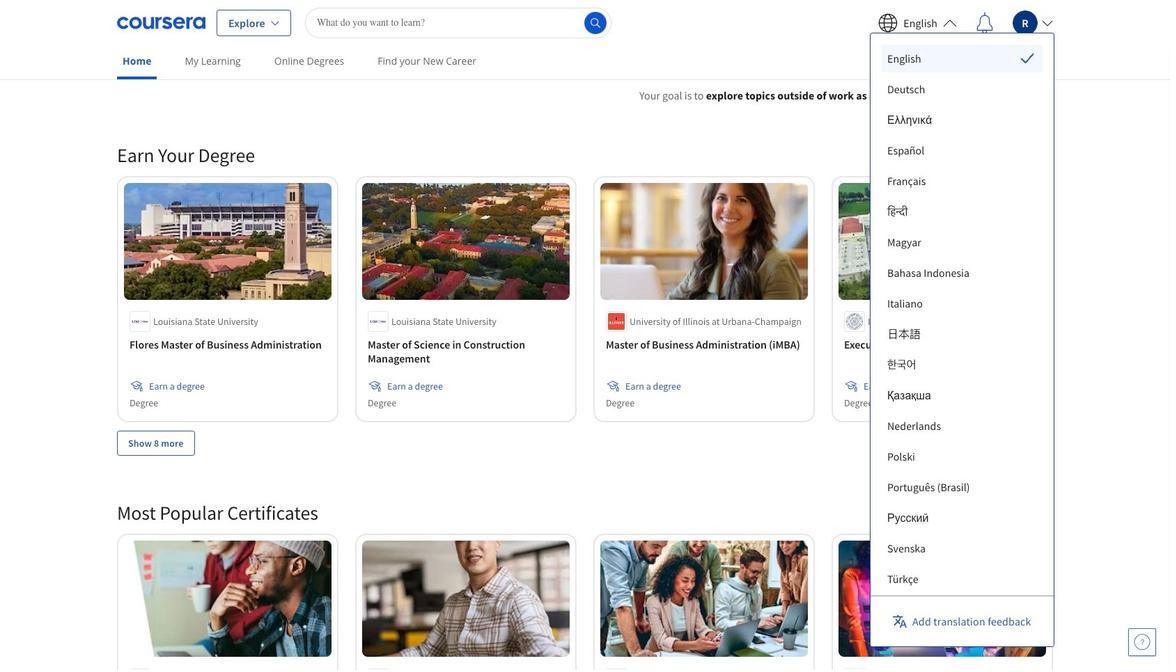 Task type: vqa. For each thing, say whether or not it's contained in the screenshot.
the 300+
no



Task type: locate. For each thing, give the bounding box(es) containing it.
main content
[[0, 70, 1170, 671]]

menu
[[882, 45, 1043, 671]]

None search field
[[305, 7, 612, 38]]

most popular certificates collection element
[[109, 478, 1062, 671]]

radio item
[[882, 45, 1043, 72]]

help center image
[[1134, 635, 1151, 651]]

coursera image
[[117, 11, 206, 34]]



Task type: describe. For each thing, give the bounding box(es) containing it.
earn your degree collection element
[[109, 121, 1062, 478]]



